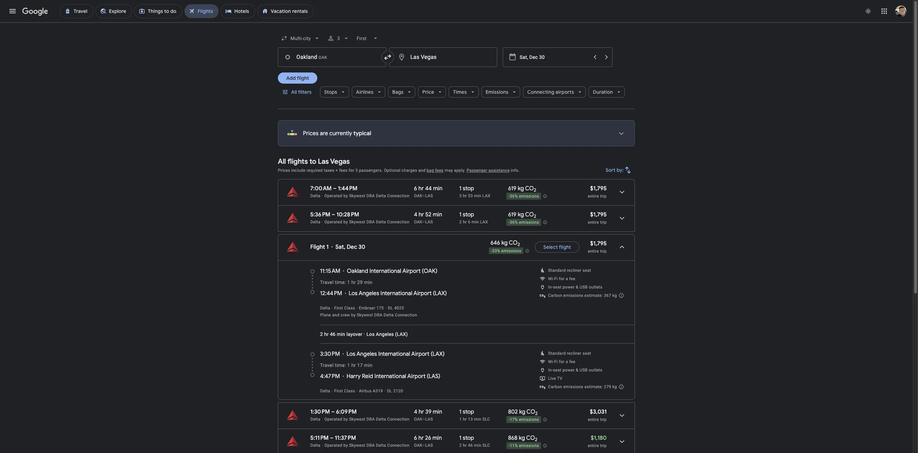 Task type: vqa. For each thing, say whether or not it's contained in the screenshot.


Task type: describe. For each thing, give the bounding box(es) containing it.
flight for add flight
[[297, 75, 309, 81]]

2 power from the top
[[563, 368, 575, 373]]

Departure time: 11:15 AM. text field
[[320, 268, 340, 275]]

– inside 6 hr 44 min oak – las
[[423, 194, 425, 198]]

skywest down embraer at the left of the page
[[357, 313, 373, 318]]

$3,031 entire trip
[[588, 409, 607, 422]]

1 up layover (1 of 1) is a 1 hr 13 min layover at salt lake city international airport in salt lake city. "element"
[[460, 409, 462, 416]]

1 left 29
[[347, 280, 350, 285]]

3 entire from the top
[[588, 249, 599, 254]]

angeles for 12:44 pm
[[359, 290, 379, 297]]

first for 12:44 pm
[[334, 306, 343, 311]]

13
[[468, 417, 473, 422]]

5:11 pm
[[310, 435, 329, 442]]

Departure time: 7:00 AM. text field
[[310, 185, 332, 192]]

2 hr 46 min layover
[[320, 332, 363, 337]]

min inside 4 hr 52 min oak – las
[[433, 211, 442, 218]]

6:09 pm
[[336, 409, 357, 416]]

passengers.
[[359, 168, 383, 173]]

oak for oakland international airport ( oak )
[[424, 268, 436, 275]]

connection down 4025
[[395, 313, 417, 318]]

sort
[[606, 167, 616, 173]]

operated by skywest dba delta connection for 5:11 pm – 11:37 pm
[[325, 443, 410, 448]]

) for 4:47 pm
[[439, 373, 441, 380]]

total duration 6 hr 26 min. element
[[414, 435, 460, 443]]

2 standard recliner seat from the top
[[548, 351, 591, 356]]

flight details. leaves oakland international airport at 5:11 pm on saturday, december 30 and arrives at harry reid international airport at 11:37 pm on saturday, december 30. image
[[614, 434, 631, 450]]

currently
[[330, 130, 352, 137]]

0 vertical spatial for
[[349, 168, 354, 173]]

oakland international airport ( oak )
[[347, 268, 438, 275]]

all filters button
[[278, 84, 317, 100]]

1 stop flight. element for 4 hr 52 min
[[460, 211, 474, 219]]

min right the 17
[[364, 363, 373, 368]]

646 kg co 2
[[491, 240, 520, 248]]

charges
[[402, 168, 417, 173]]

– inside 6 hr 26 min oak – las
[[423, 443, 425, 448]]

carbon emissions estimate: 279 kg
[[548, 385, 617, 390]]

operated for 1:44 pm
[[325, 194, 342, 198]]

1 stop 2 hr 46 min slc
[[460, 435, 490, 448]]

1795 US dollars text field
[[591, 185, 607, 192]]

-36% emissions for 4 hr 52 min
[[509, 220, 539, 225]]

typical
[[354, 130, 371, 137]]

by for 1:44 pm
[[344, 194, 348, 198]]

1 stop 2 hr 6 min lax
[[460, 211, 488, 225]]

1 outlets from the top
[[589, 285, 603, 290]]

– inside 4 hr 52 min oak – las
[[423, 220, 425, 225]]

- for 4 hr 52 min
[[509, 220, 510, 225]]

2 wi-fi for a fee from the top
[[548, 360, 576, 365]]

required
[[307, 168, 323, 173]]

class for harry reid international airport ( las )
[[344, 389, 355, 394]]

carbon emissions estimate: 367 kilograms element
[[548, 293, 617, 298]]

stop for 4 hr 52 min
[[463, 211, 474, 218]]

oakland
[[347, 268, 368, 275]]

by for 10:28 pm
[[344, 220, 348, 225]]

stop for 6 hr 44 min
[[463, 185, 474, 192]]

1 inside 1 stop 2 hr 46 min slc
[[460, 435, 462, 442]]

duration button
[[589, 84, 625, 100]]

live tv
[[548, 376, 563, 381]]

airbus a319
[[359, 389, 383, 394]]

1 right 'flight'
[[326, 244, 329, 251]]

$1,795 entire trip for 4 hr 52 min
[[588, 211, 607, 225]]

hr left 29
[[352, 280, 356, 285]]

+
[[336, 168, 338, 173]]

optional
[[384, 168, 401, 173]]

bag fees button
[[427, 168, 444, 173]]

1795 US dollars text field
[[591, 240, 607, 247]]

4:47 pm
[[320, 373, 340, 380]]

to
[[310, 157, 316, 166]]

1 stop 1 hr 13 min slc
[[460, 409, 490, 422]]

seat up carbon emissions estimate: 279 kg at right bottom
[[583, 351, 591, 356]]

hr inside 6 hr 26 min oak – las
[[419, 435, 424, 442]]

stops
[[324, 89, 337, 95]]

assistance
[[489, 168, 510, 173]]

skywest for 1:44 pm
[[349, 194, 365, 198]]

) for 12:44 pm
[[445, 290, 447, 297]]

– right 5:36 pm
[[332, 211, 335, 218]]

1 fees from the left
[[339, 168, 348, 173]]

total duration 4 hr 52 min. element
[[414, 211, 460, 219]]

min right 29
[[364, 280, 373, 285]]

2 in-seat power & usb outlets from the top
[[548, 368, 603, 373]]

leaves oakland international airport at 5:36 pm on saturday, december 30 and arrives at harry reid international airport at 10:28 pm on saturday, december 30. element
[[310, 211, 359, 218]]

2 fee from the top
[[570, 360, 576, 365]]

co for 4 hr 39 min
[[527, 409, 536, 416]]

1 vertical spatial for
[[559, 277, 565, 282]]

sat,
[[336, 244, 346, 251]]

los angeles ( lax )
[[367, 332, 408, 337]]

1 stop flight. element for 6 hr 26 min
[[460, 435, 474, 443]]

2 wi- from the top
[[548, 360, 555, 365]]

1 fi from the top
[[555, 277, 558, 282]]

1 wi- from the top
[[548, 277, 555, 282]]

add flight button
[[278, 73, 318, 84]]

flight 1
[[310, 244, 329, 251]]

279
[[604, 385, 612, 390]]

hr inside 1 stop 2 hr 46 min slc
[[463, 443, 467, 448]]

passenger
[[467, 168, 488, 173]]

prices for prices include required taxes + fees for 3 passengers. optional charges and bag fees may apply. passenger assistance
[[278, 168, 290, 173]]

6 hr 44 min oak – las
[[414, 185, 443, 198]]

los for 3:30 pm
[[347, 351, 356, 358]]

first for 4:47 pm
[[334, 389, 343, 394]]

1 left the 13
[[460, 417, 462, 422]]

36% for 6 hr 44 min
[[510, 194, 518, 199]]

sat, dec 30
[[336, 244, 365, 251]]

airlines button
[[352, 84, 386, 100]]

reid
[[362, 373, 373, 380]]

may
[[445, 168, 453, 173]]

1 inside 1 stop 3 hr 53 min lax
[[460, 185, 462, 192]]

$1,795 for 6 hr 44 min
[[591, 185, 607, 192]]

802
[[508, 409, 518, 416]]

time: for 11:15 am
[[335, 280, 346, 285]]

carbon emissions estimate: 367 kg
[[548, 293, 617, 298]]

619 kg co 2 for 6 hr 44 min
[[508, 185, 537, 193]]

5:11 pm – 11:37 pm
[[310, 435, 356, 442]]

live
[[548, 376, 556, 381]]

3 $1,795 entire trip from the top
[[588, 240, 607, 254]]

lax inside 1 stop 3 hr 53 min lax
[[483, 194, 491, 198]]

total duration 4 hr 39 min. element
[[414, 409, 460, 417]]

travel time: 1 hr 17 min
[[320, 363, 373, 368]]

53
[[468, 194, 473, 198]]

airlines
[[356, 89, 374, 95]]

seat up live tv
[[553, 368, 562, 373]]

las for 39
[[425, 417, 433, 422]]

angeles for 3:30 pm
[[357, 351, 377, 358]]

1 vertical spatial los
[[367, 332, 375, 337]]

30
[[359, 244, 365, 251]]

1 left the 17
[[347, 363, 350, 368]]

Departure time: 1:30 PM. text field
[[310, 409, 330, 416]]

- down 646
[[491, 249, 492, 253]]

skywest for 11:37 pm
[[349, 443, 365, 448]]

flights
[[288, 157, 308, 166]]

all for all flights to las vegas
[[278, 157, 286, 166]]

vegas
[[330, 157, 350, 166]]

connecting airports
[[528, 89, 574, 95]]

estimate: for 367
[[585, 293, 603, 298]]

hr inside 1 stop 2 hr 6 min lax
[[463, 220, 467, 225]]

taxes
[[324, 168, 335, 173]]

plane and crew by skywest dba delta connection
[[320, 313, 417, 318]]

price
[[423, 89, 434, 95]]

international for 4:47 pm
[[375, 373, 406, 380]]

868 kg co 2
[[508, 435, 538, 443]]

1 standard from the top
[[548, 268, 566, 273]]

Arrival time: 10:28 PM. text field
[[337, 211, 359, 218]]

1 in- from the top
[[548, 285, 553, 290]]

swap origin and destination. image
[[384, 53, 392, 61]]

las for 52
[[425, 220, 433, 225]]

operated for 11:37 pm
[[325, 443, 342, 448]]

main menu image
[[8, 7, 17, 15]]

52
[[426, 211, 432, 218]]

layover (1 of 1) is a 1 hr 13 min layover at salt lake city international airport in salt lake city. element
[[460, 417, 505, 422]]

bags
[[392, 89, 404, 95]]

carbon emissions estimate: 279 kilograms element
[[548, 385, 617, 390]]

33%
[[492, 249, 500, 253]]

2 fees from the left
[[435, 168, 444, 173]]

kg inside 646 kg co 2
[[502, 240, 508, 247]]

2 & from the top
[[576, 368, 579, 373]]

hr inside 4 hr 52 min oak – las
[[419, 211, 424, 218]]

are
[[320, 130, 328, 137]]

flight details. leaves oakland international airport at 7:00 am on saturday, december 30 and arrives at harry reid international airport at 1:44 pm on saturday, december 30. image
[[614, 184, 631, 201]]

stop for 6 hr 26 min
[[463, 435, 474, 442]]

hr left the 17
[[352, 363, 356, 368]]

3 button
[[325, 30, 353, 47]]

all flights to las vegas main content
[[278, 115, 635, 454]]

Arrival time: 11:37 PM. text field
[[335, 435, 356, 442]]

stop for 4 hr 39 min
[[463, 409, 474, 416]]

2 usb from the top
[[580, 368, 588, 373]]

3 $1,795 from the top
[[591, 240, 607, 247]]

$1,795 for 4 hr 52 min
[[591, 211, 607, 218]]

6 for 6 hr 26 min
[[414, 435, 417, 442]]

0 vertical spatial 46
[[330, 332, 336, 337]]

dba for 1:44 pm
[[367, 194, 375, 198]]

2 a from the top
[[566, 360, 568, 365]]

harry
[[347, 373, 361, 380]]

by right crew
[[351, 313, 356, 318]]

17%
[[510, 418, 518, 423]]

17
[[357, 363, 363, 368]]

( for 3:30 pm
[[431, 351, 433, 358]]

international for 3:30 pm
[[379, 351, 410, 358]]

seat up carbon emissions estimate: 367 kilograms element
[[583, 268, 591, 273]]

39
[[426, 409, 432, 416]]

dl for angeles
[[388, 306, 393, 311]]

las for 26
[[425, 443, 433, 448]]

3031 US dollars text field
[[590, 409, 607, 416]]

a319
[[373, 389, 383, 394]]

skywest for 6:09 pm
[[349, 417, 365, 422]]

international for 12:44 pm
[[381, 290, 413, 297]]

entire for 4 hr 52 min
[[588, 220, 599, 225]]

passenger assistance button
[[467, 168, 510, 173]]

7:00 am
[[310, 185, 332, 192]]

layover (1 of 1) is a 2 hr 46 min layover at salt lake city international airport in salt lake city. element
[[460, 443, 505, 449]]

bag
[[427, 168, 434, 173]]

min left layover
[[337, 332, 345, 337]]

– right 5:11 pm
[[330, 435, 334, 442]]

1 horizontal spatial 3
[[356, 168, 358, 173]]

entire for 6 hr 44 min
[[588, 194, 599, 199]]

leaves oakland international airport at 5:11 pm on saturday, december 30 and arrives at harry reid international airport at 11:37 pm on saturday, december 30. element
[[310, 435, 356, 442]]

367
[[604, 293, 612, 298]]

flight details. leaves oakland international airport at 1:30 pm on saturday, december 30 and arrives at harry reid international airport at 6:09 pm on saturday, december 30. image
[[614, 407, 631, 424]]

hr inside 6 hr 44 min oak – las
[[419, 185, 424, 192]]

Arrival time: 1:44 PM. text field
[[338, 185, 358, 192]]

loading results progress bar
[[0, 22, 913, 24]]

airports
[[556, 89, 574, 95]]

sort by:
[[606, 167, 624, 173]]

29
[[357, 280, 363, 285]]

connection for 6 hr 44 min
[[387, 194, 410, 198]]

175
[[377, 306, 384, 311]]

46 inside 1 stop 2 hr 46 min slc
[[468, 443, 473, 448]]

kg inside 802 kg co 2
[[519, 409, 526, 416]]

las
[[318, 157, 329, 166]]

carbon for carbon emissions estimate: 279 kg
[[548, 385, 563, 390]]

entire for 4 hr 39 min
[[588, 418, 599, 422]]

prices include required taxes + fees for 3 passengers. optional charges and bag fees may apply. passenger assistance
[[278, 168, 510, 173]]

1 recliner from the top
[[567, 268, 582, 273]]

trip for 6 hr 44 min
[[600, 194, 607, 199]]

travel for 11:15 am
[[320, 280, 334, 285]]

1 wi-fi for a fee from the top
[[548, 277, 576, 282]]

1 a from the top
[[566, 277, 568, 282]]

trip for 4 hr 52 min
[[600, 220, 607, 225]]



Task type: locate. For each thing, give the bounding box(es) containing it.
add flight
[[286, 75, 309, 81]]

filters
[[298, 89, 312, 95]]

26
[[425, 435, 431, 442]]

oak
[[414, 194, 423, 198], [414, 220, 423, 225], [424, 268, 436, 275], [414, 417, 423, 422], [414, 443, 423, 448]]

los for 12:44 pm
[[349, 290, 358, 297]]

0 horizontal spatial and
[[332, 313, 340, 318]]

1 4 from the top
[[414, 211, 418, 218]]

2 619 from the top
[[508, 211, 517, 218]]

6 for 6 hr 44 min
[[414, 185, 417, 192]]

0 vertical spatial recliner
[[567, 268, 582, 273]]

min inside 1 stop 3 hr 53 min lax
[[474, 194, 482, 198]]

1 horizontal spatial and
[[419, 168, 426, 173]]

connection for 4 hr 39 min
[[387, 417, 410, 422]]

0 horizontal spatial 46
[[330, 332, 336, 337]]

flight right add
[[297, 75, 309, 81]]

1 horizontal spatial 46
[[468, 443, 473, 448]]

5:36 pm
[[310, 211, 331, 218]]

36% up 646 kg co 2
[[510, 220, 518, 225]]

airbus
[[359, 389, 372, 394]]

embraer
[[359, 306, 376, 311]]

travel for 3:30 pm
[[320, 363, 334, 368]]

wi-
[[548, 277, 555, 282], [548, 360, 555, 365]]

entire inside the $3,031 entire trip
[[588, 418, 599, 422]]

oak for 4 hr 39 min oak – las
[[414, 417, 423, 422]]

hr
[[419, 185, 424, 192], [463, 194, 467, 198], [419, 211, 424, 218], [463, 220, 467, 225], [352, 280, 356, 285], [324, 332, 329, 337], [352, 363, 356, 368], [419, 409, 424, 416], [463, 417, 467, 422], [419, 435, 424, 442], [463, 443, 467, 448]]

2 inside 802 kg co 2
[[536, 411, 538, 417]]

los angeles international airport ( lax ) down los angeles ( lax ) at the left
[[347, 351, 445, 358]]

1 entire from the top
[[588, 194, 599, 199]]

times
[[453, 89, 467, 95]]

2120
[[393, 389, 403, 394]]

entire down 1180 us dollars text box
[[588, 444, 599, 449]]

skywest for 10:28 pm
[[349, 220, 365, 225]]

plane
[[320, 313, 331, 318]]

leaves oakland international airport at 7:00 am on saturday, december 30 and arrives at harry reid international airport at 1:44 pm on saturday, december 30. element
[[310, 185, 358, 192]]

all left filters
[[291, 89, 297, 95]]

operated by skywest dba delta connection down 11:37 pm
[[325, 443, 410, 448]]

layover (1 of 1) is a 3 hr 53 min layover at los angeles international airport in los angeles. element
[[460, 193, 505, 199]]

1 stop flight. element for 4 hr 39 min
[[460, 409, 474, 417]]

hr left the 13
[[463, 417, 467, 422]]

operated by skywest dba delta connection down 6:09 pm in the bottom of the page
[[325, 417, 410, 422]]

– down total duration 4 hr 39 min. element
[[423, 417, 425, 422]]

5 entire from the top
[[588, 444, 599, 449]]

1 vertical spatial 619 kg co 2
[[508, 211, 537, 219]]

1 619 from the top
[[508, 185, 517, 192]]

4 inside 4 hr 52 min oak – las
[[414, 211, 418, 218]]

0 vertical spatial first class
[[334, 306, 355, 311]]

2 stop from the top
[[463, 211, 474, 218]]

times button
[[449, 84, 479, 100]]

international right oakland
[[370, 268, 401, 275]]

0 vertical spatial in-seat power & usb outlets
[[548, 285, 603, 290]]

-33% emissions
[[491, 249, 522, 253]]

None field
[[278, 32, 324, 45], [354, 32, 382, 45], [278, 32, 324, 45], [354, 32, 382, 45]]

0 vertical spatial time:
[[335, 280, 346, 285]]

0 vertical spatial class
[[344, 306, 355, 311]]

entire down 1795 us dollars text box at the right
[[588, 220, 599, 225]]

0 vertical spatial wi-fi for a fee
[[548, 277, 576, 282]]

1 vertical spatial a
[[566, 360, 568, 365]]

travel down 3:30 pm
[[320, 363, 334, 368]]

operated by skywest dba delta connection for 5:36 pm – 10:28 pm
[[325, 220, 410, 225]]

las inside 4 hr 39 min oak – las
[[425, 417, 433, 422]]

– down the total duration 4 hr 52 min. element
[[423, 220, 425, 225]]

fi up carbon emissions estimate: 367 kg
[[555, 277, 558, 282]]

None search field
[[278, 30, 635, 109]]

0 vertical spatial standard recliner seat
[[548, 268, 591, 273]]

-11% emissions
[[509, 444, 539, 449]]

standard down select flight
[[548, 268, 566, 273]]

4 operated by skywest dba delta connection from the top
[[325, 443, 410, 448]]

connection left 6 hr 26 min oak – las
[[387, 443, 410, 448]]

1 vertical spatial angeles
[[376, 332, 394, 337]]

angeles
[[359, 290, 379, 297], [376, 332, 394, 337], [357, 351, 377, 358]]

1 & from the top
[[576, 285, 579, 290]]

min right 26
[[433, 435, 442, 442]]

1 operated from the top
[[325, 194, 342, 198]]

all for all filters
[[291, 89, 297, 95]]

1 carbon from the top
[[548, 293, 563, 298]]

 image for oakland international airport ( oak )
[[343, 268, 344, 275]]

wi-fi for a fee up tv
[[548, 360, 576, 365]]

dl 2120
[[387, 389, 403, 394]]

1 vertical spatial class
[[344, 389, 355, 394]]

1 vertical spatial in-seat power & usb outlets
[[548, 368, 603, 373]]

0 horizontal spatial  image
[[343, 268, 344, 275]]

all
[[291, 89, 297, 95], [278, 157, 286, 166]]

4 operated from the top
[[325, 443, 342, 448]]

trip for 6 hr 26 min
[[600, 444, 607, 449]]

2 operated by skywest dba delta connection from the top
[[325, 220, 410, 225]]

Arrival time: 12:44 PM. text field
[[320, 290, 342, 297]]

flight inside select flight button
[[559, 244, 571, 250]]

2 class from the top
[[344, 389, 355, 394]]

oak inside 4 hr 39 min oak – las
[[414, 417, 423, 422]]

0 vertical spatial a
[[566, 277, 568, 282]]

flight details. leaves oakland international airport at 5:36 pm on saturday, december 30 and arrives at harry reid international airport at 10:28 pm on saturday, december 30. image
[[614, 210, 631, 227]]

more details image
[[613, 125, 630, 142]]

0 vertical spatial los angeles international airport ( lax )
[[349, 290, 447, 297]]

in-seat power & usb outlets
[[548, 285, 603, 290], [548, 368, 603, 373]]

co inside 646 kg co 2
[[509, 240, 518, 247]]

co for 6 hr 44 min
[[525, 185, 534, 192]]

prices
[[303, 130, 319, 137], [278, 168, 290, 173]]

6 inside 6 hr 44 min oak – las
[[414, 185, 417, 192]]

2 vertical spatial 3
[[460, 194, 462, 198]]

$1,795 entire trip
[[588, 185, 607, 199], [588, 211, 607, 225], [588, 240, 607, 254]]

international up dl 4025
[[381, 290, 413, 297]]

hr left 52
[[419, 211, 424, 218]]

flight for select flight
[[559, 244, 571, 250]]

1 vertical spatial dl
[[387, 389, 392, 394]]

angeles down 29
[[359, 290, 379, 297]]

prices left are
[[303, 130, 319, 137]]

6 hr 26 min oak – las
[[414, 435, 442, 448]]

0 vertical spatial fee
[[570, 277, 576, 282]]

2 travel from the top
[[320, 363, 334, 368]]

lax
[[483, 194, 491, 198], [480, 220, 488, 225], [435, 290, 445, 297], [397, 332, 406, 337], [433, 351, 443, 358]]

slc for 802
[[483, 417, 490, 422]]

1 vertical spatial 3
[[356, 168, 358, 173]]

4 inside 4 hr 39 min oak – las
[[414, 409, 418, 416]]

fees right bag
[[435, 168, 444, 173]]

operated for 6:09 pm
[[325, 417, 342, 422]]

by
[[344, 194, 348, 198], [344, 220, 348, 225], [351, 313, 356, 318], [344, 417, 348, 422], [344, 443, 348, 448]]

-36% emissions
[[509, 194, 539, 199], [509, 220, 539, 225]]

2 outlets from the top
[[589, 368, 603, 373]]

power up carbon emissions estimate: 279 kg at right bottom
[[563, 368, 575, 373]]

1 slc from the top
[[483, 417, 490, 422]]

operated by skywest dba delta connection down 10:28 pm text box
[[325, 220, 410, 225]]

0 vertical spatial 619
[[508, 185, 517, 192]]

619 kg co 2 for 4 hr 52 min
[[508, 211, 537, 219]]

skywest
[[349, 194, 365, 198], [349, 220, 365, 225], [357, 313, 373, 318], [349, 417, 365, 422], [349, 443, 365, 448]]

1 trip from the top
[[600, 194, 607, 199]]

1 power from the top
[[563, 285, 575, 290]]

2 inside 646 kg co 2
[[518, 242, 520, 248]]

- down 868
[[509, 444, 510, 449]]

7:00 am – 1:44 pm
[[310, 185, 358, 192]]

3
[[337, 36, 340, 41], [356, 168, 358, 173], [460, 194, 462, 198]]

802 kg co 2
[[508, 409, 538, 417]]

stop inside 1 stop 3 hr 53 min lax
[[463, 185, 474, 192]]

for down vegas
[[349, 168, 354, 173]]

los angeles international airport ( lax ) for 12:44 pm
[[349, 290, 447, 297]]

Departure time: 5:11 PM. text field
[[310, 435, 329, 442]]

power up carbon emissions estimate: 367 kg
[[563, 285, 575, 290]]

Departure text field
[[520, 48, 589, 67]]

las inside 6 hr 26 min oak – las
[[425, 443, 433, 448]]

4 hr 39 min oak – las
[[414, 409, 442, 422]]

oak for 4 hr 52 min oak – las
[[414, 220, 423, 225]]

(
[[422, 268, 424, 275], [433, 290, 435, 297], [395, 332, 397, 337], [431, 351, 433, 358], [427, 373, 429, 380]]

co inside 802 kg co 2
[[527, 409, 536, 416]]

1 first class from the top
[[334, 306, 355, 311]]

None text field
[[389, 47, 498, 67]]

1 vertical spatial 619
[[508, 211, 517, 218]]

1 $1,795 from the top
[[591, 185, 607, 192]]

hr down layover (1 of 1) is a 3 hr 53 min layover at los angeles international airport in los angeles. element on the right top
[[463, 220, 467, 225]]

first class
[[334, 306, 355, 311], [334, 389, 355, 394]]

0 vertical spatial &
[[576, 285, 579, 290]]

0 vertical spatial $1,795 entire trip
[[588, 185, 607, 199]]

travel down 11:15 am
[[320, 280, 334, 285]]

0 vertical spatial all
[[291, 89, 297, 95]]

1 operated by skywest dba delta connection from the top
[[325, 194, 410, 198]]

1 stop from the top
[[463, 185, 474, 192]]

 image
[[385, 306, 387, 311]]

2 trip from the top
[[600, 220, 607, 225]]

2 slc from the top
[[483, 443, 490, 448]]

4 entire from the top
[[588, 418, 599, 422]]

- for 6 hr 26 min
[[509, 444, 510, 449]]

delta
[[310, 194, 321, 198], [376, 194, 386, 198], [310, 220, 321, 225], [376, 220, 386, 225], [320, 306, 330, 311], [384, 313, 394, 318], [320, 389, 330, 394], [310, 417, 321, 422], [376, 417, 386, 422], [310, 443, 321, 448], [376, 443, 386, 448]]

1 vertical spatial first class
[[334, 389, 355, 394]]

layover
[[347, 332, 363, 337]]

2 carbon from the top
[[548, 385, 563, 390]]

1 first from the top
[[334, 306, 343, 311]]

$1,180
[[591, 435, 607, 442]]

stop inside 1 stop 2 hr 46 min slc
[[463, 435, 474, 442]]

0 vertical spatial dl
[[388, 306, 393, 311]]

2 horizontal spatial 3
[[460, 194, 462, 198]]

Arrival time: 6:09 PM. text field
[[336, 409, 357, 416]]

outlets up carbon emissions estimate: 279 kg at right bottom
[[589, 368, 603, 373]]

2 36% from the top
[[510, 220, 518, 225]]

1:44 pm
[[338, 185, 358, 192]]

None text field
[[278, 47, 386, 67]]

operated down leaves oakland international airport at 1:30 pm on saturday, december 30 and arrives at harry reid international airport at 6:09 pm on saturday, december 30. element
[[325, 417, 342, 422]]

1 vertical spatial flight
[[559, 244, 571, 250]]

6 inside 1 stop 2 hr 6 min lax
[[468, 220, 471, 225]]

slc inside 1 stop 1 hr 13 min slc
[[483, 417, 490, 422]]

- up 646 kg co 2
[[509, 220, 510, 225]]

kg inside 868 kg co 2
[[519, 435, 525, 442]]

min down 53
[[472, 220, 479, 225]]

Arrival time: 4:47 PM. text field
[[320, 373, 340, 380]]

operated down leaves oakland international airport at 5:11 pm on saturday, december 30 and arrives at harry reid international airport at 11:37 pm on saturday, december 30. element on the left
[[325, 443, 342, 448]]

1 vertical spatial in-
[[548, 368, 553, 373]]

0 vertical spatial first
[[334, 306, 343, 311]]

1:30 pm – 6:09 pm
[[310, 409, 357, 416]]

2 4 from the top
[[414, 409, 418, 416]]

total duration 6 hr 44 min. element
[[414, 185, 460, 193]]

1 1 stop flight. element from the top
[[460, 185, 474, 193]]

3 1 stop flight. element from the top
[[460, 409, 474, 417]]

1 estimate: from the top
[[585, 293, 603, 298]]

1 vertical spatial usb
[[580, 368, 588, 373]]

2 in- from the top
[[548, 368, 553, 373]]

by:
[[617, 167, 624, 173]]

1
[[460, 185, 462, 192], [460, 211, 462, 218], [326, 244, 329, 251], [347, 280, 350, 285], [347, 363, 350, 368], [460, 409, 462, 416], [460, 417, 462, 422], [460, 435, 462, 442]]

first class for harry reid international airport
[[334, 389, 355, 394]]

1 vertical spatial all
[[278, 157, 286, 166]]

all flights to las vegas
[[278, 157, 350, 166]]

emissions
[[519, 194, 539, 199], [519, 220, 539, 225], [502, 249, 522, 253], [564, 293, 584, 298], [564, 385, 584, 390], [519, 418, 539, 423], [519, 444, 539, 449]]

seat up carbon emissions estimate: 367 kg
[[553, 285, 562, 290]]

– inside 4 hr 39 min oak – las
[[423, 417, 425, 422]]

3 stop from the top
[[463, 409, 474, 416]]

Departure time: 5:36 PM. text field
[[310, 211, 331, 218]]

angeles up the 17
[[357, 351, 377, 358]]

- right layover (1 of 1) is a 3 hr 53 min layover at los angeles international airport in los angeles. element on the right top
[[509, 194, 510, 199]]

0 horizontal spatial all
[[278, 157, 286, 166]]

add
[[286, 75, 296, 81]]

 image
[[343, 268, 344, 275], [364, 332, 365, 337]]

in- up "live"
[[548, 368, 553, 373]]

oak inside 6 hr 26 min oak – las
[[414, 443, 423, 448]]

select
[[544, 244, 558, 250]]

standard
[[548, 268, 566, 273], [548, 351, 566, 356]]

1 36% from the top
[[510, 194, 518, 199]]

2 estimate: from the top
[[585, 385, 603, 390]]

$1,795 entire trip up 1795 us dollars text box at the right
[[588, 185, 607, 199]]

min inside 1 stop 2 hr 46 min slc
[[474, 443, 482, 448]]

0 vertical spatial -36% emissions
[[509, 194, 539, 199]]

lax inside 1 stop 2 hr 6 min lax
[[480, 220, 488, 225]]

- down 802
[[509, 418, 510, 423]]

11%
[[510, 444, 518, 449]]

1 time: from the top
[[335, 280, 346, 285]]

1 fee from the top
[[570, 277, 576, 282]]

1 vertical spatial fee
[[570, 360, 576, 365]]

prices for prices are currently typical
[[303, 130, 319, 137]]

46 up 3:30 pm
[[330, 332, 336, 337]]

4 for 4 hr 52 min
[[414, 211, 418, 218]]

0 vertical spatial standard
[[548, 268, 566, 273]]

hr down the plane
[[324, 332, 329, 337]]

operated down 7:00 am – 1:44 pm
[[325, 194, 342, 198]]

2 standard from the top
[[548, 351, 566, 356]]

2 inside 1 stop 2 hr 46 min slc
[[460, 443, 462, 448]]

0 horizontal spatial fees
[[339, 168, 348, 173]]

wi-fi for a fee
[[548, 277, 576, 282], [548, 360, 576, 365]]

trip down '$3,031'
[[600, 418, 607, 422]]

entire for 6 hr 26 min
[[588, 444, 599, 449]]

2 vertical spatial angeles
[[357, 351, 377, 358]]

dl 4025
[[388, 306, 404, 311]]

min inside 6 hr 44 min oak – las
[[433, 185, 443, 192]]

2 -36% emissions from the top
[[509, 220, 539, 225]]

0 vertical spatial in-
[[548, 285, 553, 290]]

0 vertical spatial 6
[[414, 185, 417, 192]]

619 for 6 hr 44 min
[[508, 185, 517, 192]]

1 vertical spatial prices
[[278, 168, 290, 173]]

-36% emissions for 6 hr 44 min
[[509, 194, 539, 199]]

1 619 kg co 2 from the top
[[508, 185, 537, 193]]

dba for 6:09 pm
[[367, 417, 375, 422]]

harry reid international airport ( las )
[[347, 373, 441, 380]]

6 left 44
[[414, 185, 417, 192]]

estimate: left 367
[[585, 293, 603, 298]]

a up carbon emissions estimate: 279 kg at right bottom
[[566, 360, 568, 365]]

a up carbon emissions estimate: 367 kilograms element
[[566, 277, 568, 282]]

1:30 pm
[[310, 409, 330, 416]]

co
[[525, 185, 534, 192], [525, 211, 534, 218], [509, 240, 518, 247], [527, 409, 536, 416], [527, 435, 535, 442]]

stop inside 1 stop 1 hr 13 min slc
[[463, 409, 474, 416]]

2 619 kg co 2 from the top
[[508, 211, 537, 219]]

1 vertical spatial outlets
[[589, 368, 603, 373]]

hr inside 1 stop 3 hr 53 min lax
[[463, 194, 467, 198]]

( for 12:44 pm
[[433, 290, 435, 297]]

wi- down select
[[548, 277, 555, 282]]

flight right select
[[559, 244, 571, 250]]

min right 53
[[474, 194, 482, 198]]

slc for 868
[[483, 443, 490, 448]]

connecting
[[528, 89, 555, 95]]

1 $1,795 entire trip from the top
[[588, 185, 607, 199]]

min inside 4 hr 39 min oak – las
[[433, 409, 442, 416]]

3 inside 1 stop 3 hr 53 min lax
[[460, 194, 462, 198]]

1 in-seat power & usb outlets from the top
[[548, 285, 603, 290]]

include
[[291, 168, 306, 173]]

standard recliner seat down select flight button
[[548, 268, 591, 273]]

1 vertical spatial wi-
[[548, 360, 555, 365]]

1 vertical spatial recliner
[[567, 351, 582, 356]]

dba for 10:28 pm
[[367, 220, 375, 225]]

1 -36% emissions from the top
[[509, 194, 539, 199]]

connection down prices include required taxes + fees for 3 passengers. optional charges and bag fees may apply. passenger assistance
[[387, 194, 410, 198]]

sort by: button
[[603, 162, 635, 179]]

1 vertical spatial time:
[[335, 363, 346, 368]]

3 operated by skywest dba delta connection from the top
[[325, 417, 410, 422]]

3:30 pm
[[320, 351, 340, 358]]

1 inside 1 stop 2 hr 6 min lax
[[460, 211, 462, 218]]

usb up carbon emissions estimate: 279 kilograms element
[[580, 368, 588, 373]]

619
[[508, 185, 517, 192], [508, 211, 517, 218]]

0 vertical spatial 36%
[[510, 194, 518, 199]]

1 vertical spatial standard
[[548, 351, 566, 356]]

– down 26
[[423, 443, 425, 448]]

los angeles international airport ( lax ) for 3:30 pm
[[347, 351, 445, 358]]

$1,795 left the flight details. leaves oakland international airport at 5:36 pm on saturday, december 30 and arrives at harry reid international airport at 10:28 pm on saturday, december 30. image
[[591, 211, 607, 218]]

0 vertical spatial slc
[[483, 417, 490, 422]]

2 operated from the top
[[325, 220, 342, 225]]

in-seat power & usb outlets up carbon emissions estimate: 367 kilograms element
[[548, 285, 603, 290]]

1 horizontal spatial flight
[[559, 244, 571, 250]]

2 recliner from the top
[[567, 351, 582, 356]]

Departure time: 3:30 PM. text field
[[320, 351, 340, 358]]

by for 11:37 pm
[[344, 443, 348, 448]]

estimate: for 279
[[585, 385, 603, 390]]

los
[[349, 290, 358, 297], [367, 332, 375, 337], [347, 351, 356, 358]]

0 vertical spatial usb
[[580, 285, 588, 290]]

0 vertical spatial $1,795
[[591, 185, 607, 192]]

prices left include
[[278, 168, 290, 173]]

5 trip from the top
[[600, 444, 607, 449]]

1795 US dollars text field
[[591, 211, 607, 218]]

619 kg co 2
[[508, 185, 537, 193], [508, 211, 537, 219]]

trip inside the $3,031 entire trip
[[600, 418, 607, 422]]

hr inside 4 hr 39 min oak – las
[[419, 409, 424, 416]]

868
[[508, 435, 518, 442]]

1 vertical spatial fi
[[555, 360, 558, 365]]

class up crew
[[344, 306, 355, 311]]

co for 4 hr 52 min
[[525, 211, 534, 218]]

1 travel from the top
[[320, 280, 334, 285]]

hr inside 1 stop 1 hr 13 min slc
[[463, 417, 467, 422]]

estimate: left 279
[[585, 385, 603, 390]]

1 vertical spatial  image
[[364, 332, 365, 337]]

oak inside 4 hr 52 min oak – las
[[414, 220, 423, 225]]

first class for los angeles international airport
[[334, 306, 355, 311]]

1 vertical spatial power
[[563, 368, 575, 373]]

1 vertical spatial first
[[334, 389, 343, 394]]

646
[[491, 240, 500, 247]]

min inside 1 stop 2 hr 6 min lax
[[472, 220, 479, 225]]

apply.
[[454, 168, 466, 173]]

1 horizontal spatial fees
[[435, 168, 444, 173]]

1 vertical spatial standard recliner seat
[[548, 351, 591, 356]]

 image up travel time: 1 hr 29 min
[[343, 268, 344, 275]]

flight inside add flight button
[[297, 75, 309, 81]]

trip inside $1,180 entire trip
[[600, 444, 607, 449]]

1 vertical spatial 36%
[[510, 220, 518, 225]]

1 class from the top
[[344, 306, 355, 311]]

2 first class from the top
[[334, 389, 355, 394]]

0 vertical spatial wi-
[[548, 277, 555, 282]]

( for 4:47 pm
[[427, 373, 429, 380]]

0 vertical spatial angeles
[[359, 290, 379, 297]]

2 inside 868 kg co 2
[[535, 437, 538, 443]]

0 vertical spatial prices
[[303, 130, 319, 137]]

1 vertical spatial slc
[[483, 443, 490, 448]]

layover (1 of 1) is a 2 hr 6 min layover at los angeles international airport in los angeles. element
[[460, 219, 505, 225]]

entire down $1,795 text field
[[588, 194, 599, 199]]

1 stop flight. element
[[460, 185, 474, 193], [460, 211, 474, 219], [460, 409, 474, 417], [460, 435, 474, 443]]

co for 6 hr 26 min
[[527, 435, 535, 442]]

2 vertical spatial $1,795
[[591, 240, 607, 247]]

airport for 12:44 pm
[[414, 290, 432, 297]]

connection for 6 hr 26 min
[[387, 443, 410, 448]]

– right "departure time: 1:30 pm." text box
[[331, 409, 335, 416]]

1 horizontal spatial  image
[[364, 332, 365, 337]]

min inside 6 hr 26 min oak – las
[[433, 435, 442, 442]]

recliner up carbon emissions estimate: 367 kg
[[567, 268, 582, 273]]

1 usb from the top
[[580, 285, 588, 290]]

min right 44
[[433, 185, 443, 192]]

6 down 53
[[468, 220, 471, 225]]

slc down layover (1 of 1) is a 1 hr 13 min layover at salt lake city international airport in salt lake city. "element"
[[483, 443, 490, 448]]

airport
[[403, 268, 421, 275], [414, 290, 432, 297], [411, 351, 430, 358], [408, 373, 426, 380]]

emissions
[[486, 89, 509, 95]]

4 left 39 on the bottom of page
[[414, 409, 418, 416]]

1 stop 3 hr 53 min lax
[[460, 185, 491, 198]]

3 inside popup button
[[337, 36, 340, 41]]

first class down harry
[[334, 389, 355, 394]]

dl
[[388, 306, 393, 311], [387, 389, 392, 394]]

oak for 6 hr 26 min oak – las
[[414, 443, 423, 448]]

min inside 1 stop 1 hr 13 min slc
[[474, 417, 482, 422]]

1 stop flight. element up 53
[[460, 185, 474, 193]]

kg
[[518, 185, 524, 192], [518, 211, 524, 218], [502, 240, 508, 247], [613, 293, 617, 298], [613, 385, 617, 390], [519, 409, 526, 416], [519, 435, 525, 442]]

slc inside 1 stop 2 hr 46 min slc
[[483, 443, 490, 448]]

in-seat power & usb outlets up tv
[[548, 368, 603, 373]]

– left arrival time: 1:44 pm. text box
[[333, 185, 337, 192]]

4 stop from the top
[[463, 435, 474, 442]]

11:37 pm
[[335, 435, 356, 442]]

0 horizontal spatial 3
[[337, 36, 340, 41]]

1 vertical spatial 6
[[468, 220, 471, 225]]

3 operated from the top
[[325, 417, 342, 422]]

2 entire from the top
[[588, 220, 599, 225]]

stop inside 1 stop 2 hr 6 min lax
[[463, 211, 474, 218]]

2 vertical spatial for
[[559, 360, 565, 365]]

1 standard recliner seat from the top
[[548, 268, 591, 273]]

fee up carbon emissions estimate: 367 kg
[[570, 277, 576, 282]]

change appearance image
[[860, 3, 877, 20]]

class for los angeles international airport ( lax )
[[344, 306, 355, 311]]

fi up live tv
[[555, 360, 558, 365]]

las for 44
[[425, 194, 433, 198]]

operated by skywest dba delta connection for 1:30 pm – 6:09 pm
[[325, 417, 410, 422]]

wi- up "live"
[[548, 360, 555, 365]]

1 vertical spatial $1,795 entire trip
[[588, 211, 607, 225]]

select flight button
[[535, 239, 580, 256]]

1 vertical spatial travel
[[320, 363, 334, 368]]

none search field containing add flight
[[278, 30, 635, 109]]

1 stop flight. element up the 13
[[460, 409, 474, 417]]

travel
[[320, 280, 334, 285], [320, 363, 334, 368]]

- for 4 hr 39 min
[[509, 418, 510, 423]]

all inside button
[[291, 89, 297, 95]]

class
[[344, 306, 355, 311], [344, 389, 355, 394]]

las inside 4 hr 52 min oak – las
[[425, 220, 433, 225]]

0 vertical spatial 619 kg co 2
[[508, 185, 537, 193]]

2 $1,795 entire trip from the top
[[588, 211, 607, 225]]

connection left 4 hr 52 min oak – las
[[387, 220, 410, 225]]

stops button
[[320, 84, 349, 100]]

44
[[425, 185, 432, 192]]

4
[[414, 211, 418, 218], [414, 409, 418, 416]]

1 vertical spatial los angeles international airport ( lax )
[[347, 351, 445, 358]]

2 1 stop flight. element from the top
[[460, 211, 474, 219]]

0 vertical spatial outlets
[[589, 285, 603, 290]]

1 vertical spatial wi-fi for a fee
[[548, 360, 576, 365]]

las inside 6 hr 44 min oak – las
[[425, 194, 433, 198]]

2 fi from the top
[[555, 360, 558, 365]]

oak for 6 hr 44 min oak – las
[[414, 194, 423, 198]]

trip down $1,795 text box on the right bottom of page
[[600, 249, 607, 254]]

1 vertical spatial $1,795
[[591, 211, 607, 218]]

by down 6:09 pm in the bottom of the page
[[344, 417, 348, 422]]

2
[[534, 187, 537, 193], [534, 214, 537, 219], [460, 220, 462, 225], [518, 242, 520, 248], [320, 332, 323, 337], [536, 411, 538, 417], [535, 437, 538, 443], [460, 443, 462, 448]]

2 time: from the top
[[335, 363, 346, 368]]

standard up live tv
[[548, 351, 566, 356]]

dba for 11:37 pm
[[367, 443, 375, 448]]

619 kg co 2 down 'assistance'
[[508, 185, 537, 193]]

1 stop flight. element down 53
[[460, 211, 474, 219]]

co inside 868 kg co 2
[[527, 435, 535, 442]]

0 vertical spatial  image
[[343, 268, 344, 275]]

1 vertical spatial and
[[332, 313, 340, 318]]

1180 US dollars text field
[[591, 435, 607, 442]]

0 horizontal spatial flight
[[297, 75, 309, 81]]

leaves oakland international airport at 1:30 pm on saturday, december 30 and arrives at harry reid international airport at 6:09 pm on saturday, december 30. element
[[310, 409, 357, 416]]

6 inside 6 hr 26 min oak – las
[[414, 435, 417, 442]]

dl left 4025
[[388, 306, 393, 311]]

connection for 4 hr 52 min
[[387, 220, 410, 225]]

for up carbon emissions estimate: 367 kg
[[559, 277, 565, 282]]

10:28 pm
[[337, 211, 359, 218]]

carbon for carbon emissions estimate: 367 kg
[[548, 293, 563, 298]]

trip for 4 hr 39 min
[[600, 418, 607, 422]]

3 trip from the top
[[600, 249, 607, 254]]

2 vertical spatial 6
[[414, 435, 417, 442]]

1 vertical spatial estimate:
[[585, 385, 603, 390]]

- for 6 hr 44 min
[[509, 194, 510, 199]]

by for 6:09 pm
[[344, 417, 348, 422]]

1 vertical spatial -36% emissions
[[509, 220, 539, 225]]

airport for 3:30 pm
[[411, 351, 430, 358]]

class down harry
[[344, 389, 355, 394]]

36% for 4 hr 52 min
[[510, 220, 518, 225]]

standard recliner seat
[[548, 268, 591, 273], [548, 351, 591, 356]]

1 vertical spatial &
[[576, 368, 579, 373]]

oak inside 6 hr 44 min oak – las
[[414, 194, 423, 198]]

$1,795 entire trip for 6 hr 44 min
[[588, 185, 607, 199]]

dba
[[367, 194, 375, 198], [367, 220, 375, 225], [374, 313, 383, 318], [367, 417, 375, 422], [367, 443, 375, 448]]

1 horizontal spatial prices
[[303, 130, 319, 137]]

1 vertical spatial 4
[[414, 409, 418, 416]]

operated for 10:28 pm
[[325, 220, 342, 225]]

0 vertical spatial fi
[[555, 277, 558, 282]]

0 vertical spatial and
[[419, 168, 426, 173]]

0 vertical spatial los
[[349, 290, 358, 297]]

airport for 4:47 pm
[[408, 373, 426, 380]]

4 left 52
[[414, 211, 418, 218]]

2 inside 1 stop 2 hr 6 min lax
[[460, 220, 462, 225]]

1 vertical spatial 46
[[468, 443, 473, 448]]

4 1 stop flight. element from the top
[[460, 435, 474, 443]]

entire inside $1,180 entire trip
[[588, 444, 599, 449]]

0 vertical spatial estimate:
[[585, 293, 603, 298]]

11:15 am
[[320, 268, 340, 275]]

619 up 646 kg co 2
[[508, 211, 517, 218]]

0 vertical spatial carbon
[[548, 293, 563, 298]]

all inside main content
[[278, 157, 286, 166]]

4 trip from the top
[[600, 418, 607, 422]]

1 down apply.
[[460, 185, 462, 192]]

fee up carbon emissions estimate: 279 kg at right bottom
[[570, 360, 576, 365]]

los right layover
[[367, 332, 375, 337]]

2 $1,795 from the top
[[591, 211, 607, 218]]

2 first from the top
[[334, 389, 343, 394]]

619 for 4 hr 52 min
[[508, 211, 517, 218]]

0 vertical spatial flight
[[297, 75, 309, 81]]

4 for 4 hr 39 min
[[414, 409, 418, 416]]

1 vertical spatial carbon
[[548, 385, 563, 390]]

stop up layover (1 of 1) is a 2 hr 6 min layover at los angeles international airport in los angeles. 'element'
[[463, 211, 474, 218]]



